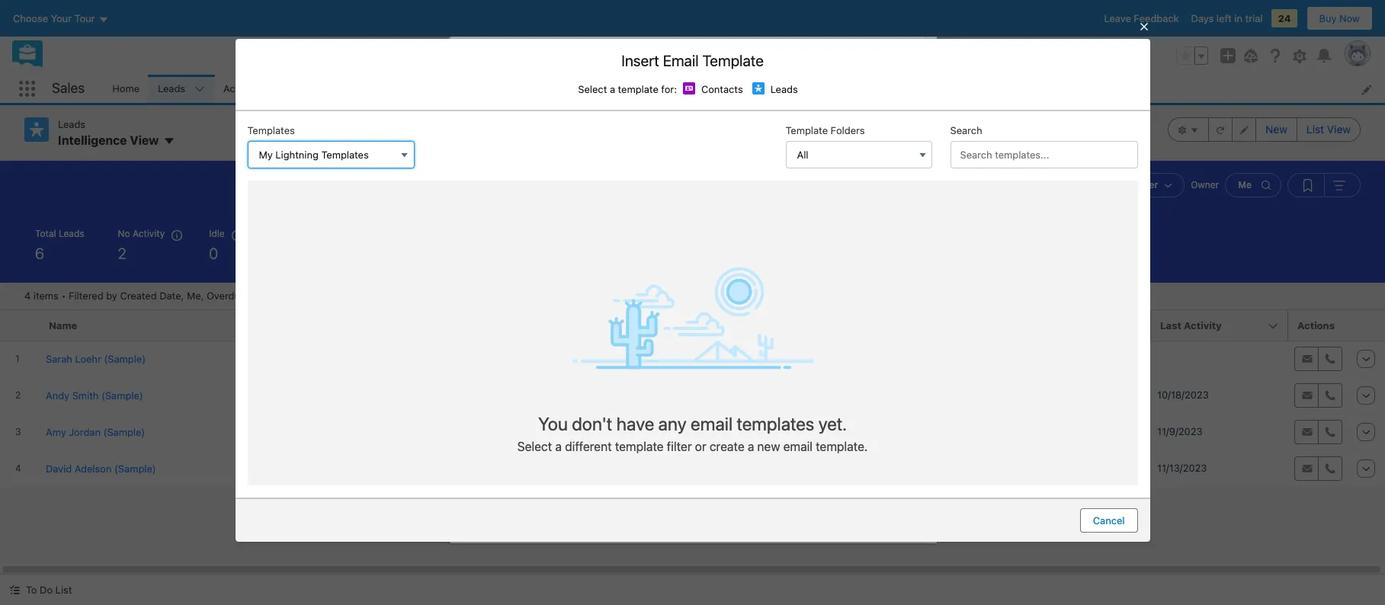 Task type: vqa. For each thing, say whether or not it's contained in the screenshot.
THE PRICING
no



Task type: locate. For each thing, give the bounding box(es) containing it.
insert
[[622, 52, 660, 69]]

0 horizontal spatial view
[[130, 133, 159, 147]]

leads right total
[[59, 228, 84, 239]]

0 horizontal spatial new
[[846, 426, 866, 438]]

action image
[[1350, 310, 1386, 341]]

1 vertical spatial email
[[784, 440, 813, 454]]

email up contacts image
[[663, 52, 699, 69]]

home
[[112, 82, 140, 94]]

accounts
[[224, 82, 267, 94]]

text default image inside to do list button
[[9, 585, 20, 596]]

email left search...
[[482, 45, 507, 58]]

days
[[1192, 12, 1214, 24]]

lee
[[622, 426, 638, 438]]

c b <tarashultz49@gmail.com>
[[533, 89, 680, 102]]

feedback
[[1134, 12, 1180, 24]]

1 vertical spatial created
[[120, 290, 157, 302]]

name button
[[40, 310, 286, 341]]

view for list view
[[1328, 123, 1351, 136]]

list
[[103, 75, 1386, 103]]

view right 'new' button
[[1328, 123, 1351, 136]]

in
[[1235, 12, 1243, 24]]

group
[[1177, 47, 1209, 65], [1169, 117, 1361, 142], [1288, 173, 1361, 198]]

list right 'new' button
[[1307, 123, 1325, 136]]

items
[[33, 290, 59, 302]]

0 horizontal spatial created
[[120, 290, 157, 302]]

inc.
[[664, 352, 681, 365]]

action cell
[[1350, 310, 1386, 342]]

reports list item
[[713, 75, 788, 103]]

template left "folders"
[[786, 124, 828, 136]]

0 horizontal spatial email
[[482, 45, 507, 58]]

last activity cell
[[1152, 310, 1289, 342]]

4
[[24, 290, 31, 302]]

important cell
[[286, 310, 320, 342]]

1 horizontal spatial text default image
[[552, 174, 563, 184]]

template up reports
[[703, 52, 764, 69]]

4 items • filtered by created date, me, overdue status
[[24, 290, 246, 302]]

filtered
[[69, 290, 103, 302]]

0 horizontal spatial select
[[518, 440, 552, 454]]

select
[[578, 83, 607, 95], [518, 440, 552, 454]]

view right intelligence
[[130, 133, 159, 147]]

text default image left to
[[9, 585, 20, 596]]

new button
[[1256, 117, 1298, 142]]

last
[[1161, 320, 1182, 332]]

1 horizontal spatial new
[[1266, 123, 1288, 136]]

filter
[[667, 440, 692, 454]]

0 vertical spatial text default image
[[552, 174, 563, 184]]

•
[[61, 290, 66, 302]]

name
[[49, 320, 77, 332]]

template folders
[[786, 124, 865, 136]]

0 horizontal spatial text default image
[[9, 585, 20, 596]]

24
[[1279, 12, 1292, 24]]

idle
[[209, 228, 225, 239]]

list view button
[[1297, 117, 1361, 142]]

6
[[35, 245, 44, 262]]

create
[[710, 440, 745, 454]]

1 vertical spatial text default image
[[9, 585, 20, 596]]

new up the template.
[[846, 426, 866, 438]]

cancel
[[1094, 515, 1125, 527]]

1 horizontal spatial select
[[578, 83, 607, 95]]

quotes
[[797, 82, 830, 94]]

company cell
[[615, 310, 840, 342]]

search...
[[546, 50, 587, 62]]

1 vertical spatial new
[[846, 426, 866, 438]]

activity inside button
[[1184, 320, 1222, 332]]

email up "or"
[[691, 413, 733, 435]]

leads right home
[[158, 82, 185, 94]]

view for intelligence view
[[130, 133, 159, 147]]

0 vertical spatial select
[[578, 83, 607, 95]]

or
[[695, 440, 707, 454]]

buy
[[1320, 12, 1337, 24]]

text default image
[[552, 174, 563, 184], [9, 585, 20, 596]]

0 vertical spatial email
[[691, 413, 733, 435]]

1 vertical spatial list
[[55, 584, 72, 596]]

group down list view button
[[1288, 173, 1361, 198]]

new
[[1266, 123, 1288, 136], [846, 426, 866, 438]]

template.
[[816, 440, 868, 454]]

1 vertical spatial activity
[[1184, 320, 1222, 332]]

leads list item
[[149, 75, 214, 103]]

created right the by
[[120, 290, 157, 302]]

this quarter
[[1102, 179, 1159, 191]]

list view
[[1307, 123, 1351, 136]]

any
[[659, 413, 687, 435]]

b
[[543, 89, 550, 102]]

no
[[118, 228, 130, 239]]

activity inside key performance indicators group
[[133, 228, 165, 239]]

lead status cell
[[840, 310, 964, 342]]

don't
[[572, 413, 613, 435]]

this quarter button
[[1089, 173, 1185, 198]]

leads up intelligence
[[58, 118, 85, 130]]

email
[[691, 413, 733, 435], [784, 440, 813, 454]]

1 horizontal spatial activity
[[1184, 320, 1222, 332]]

10/18/2023
[[1158, 389, 1209, 401]]

group down days
[[1177, 47, 1209, 65]]

0 horizontal spatial email
[[691, 413, 733, 435]]

0 vertical spatial activity
[[133, 228, 165, 239]]

lead source cell
[[964, 310, 1152, 342]]

leads
[[158, 82, 185, 94], [771, 83, 798, 95], [58, 118, 85, 130], [59, 228, 84, 239]]

0 horizontal spatial template
[[703, 52, 764, 69]]

look
[[526, 172, 548, 184]]

actions
[[1298, 320, 1335, 332]]

1 vertical spatial group
[[1169, 117, 1361, 142]]

text default image right look
[[552, 174, 563, 184]]

new
[[758, 440, 781, 454]]

0 horizontal spatial list
[[55, 584, 72, 596]]

look link
[[522, 169, 567, 189]]

dashboards list item
[[620, 75, 713, 103]]

1 horizontal spatial template
[[786, 124, 828, 136]]

activity right no
[[133, 228, 165, 239]]

row number image
[[0, 310, 40, 341]]

0 vertical spatial group
[[1177, 47, 1209, 65]]

activity right last at right bottom
[[1184, 320, 1222, 332]]

0 vertical spatial new
[[1266, 123, 1288, 136]]

0
[[209, 245, 218, 262]]

cancel button
[[1081, 509, 1138, 533]]

1 horizontal spatial email
[[663, 52, 699, 69]]

grid
[[0, 310, 1386, 488]]

11/13/2023
[[1158, 462, 1208, 475]]

date,
[[160, 290, 184, 302]]

4 items • filtered by created date, me, overdue
[[24, 290, 246, 302]]

email
[[482, 45, 507, 58], [663, 52, 699, 69]]

list right do in the left of the page
[[55, 584, 72, 596]]

grid containing name
[[0, 310, 1386, 488]]

text default image inside look link
[[552, 174, 563, 184]]

email right new
[[784, 440, 813, 454]]

forecasts
[[566, 82, 611, 94]]

leads image
[[753, 82, 765, 95]]

0 vertical spatial list
[[1307, 123, 1325, 136]]

leads inside total leads 6
[[59, 228, 84, 239]]

created down search search field
[[1049, 179, 1083, 191]]

trial
[[1246, 12, 1263, 24]]

new left list view
[[1266, 123, 1288, 136]]

1 horizontal spatial list
[[1307, 123, 1325, 136]]

created
[[1049, 179, 1083, 191], [120, 290, 157, 302]]

1 vertical spatial select
[[518, 440, 552, 454]]

activity
[[133, 228, 165, 239], [1184, 320, 1222, 332]]

1 horizontal spatial view
[[1328, 123, 1351, 136]]

reports
[[723, 82, 759, 94]]

1
[[684, 352, 688, 365]]

view
[[1328, 123, 1351, 136], [130, 133, 159, 147]]

sales
[[52, 80, 85, 96]]

0 horizontal spatial activity
[[133, 228, 165, 239]]

buy now button
[[1307, 6, 1374, 31]]

view inside list view button
[[1328, 123, 1351, 136]]

insert email template
[[622, 52, 764, 69]]

cell
[[286, 341, 320, 378], [840, 341, 964, 378], [1152, 341, 1289, 378], [286, 378, 320, 414], [320, 378, 615, 414], [615, 378, 840, 414], [840, 378, 964, 414], [286, 414, 320, 451], [286, 451, 320, 487], [320, 451, 615, 487], [615, 451, 840, 487], [840, 451, 964, 487]]

leads inside list item
[[158, 82, 185, 94]]

intelligence
[[58, 133, 127, 147]]

group up 'me' button
[[1169, 117, 1361, 142]]

list
[[1307, 123, 1325, 136], [55, 584, 72, 596]]

1 vertical spatial template
[[615, 440, 664, 454]]

1 horizontal spatial created
[[1049, 179, 1083, 191]]



Task type: describe. For each thing, give the bounding box(es) containing it.
no activity
[[118, 228, 165, 239]]

me button
[[1226, 173, 1282, 198]]

now
[[1340, 12, 1361, 24]]

folders
[[831, 124, 865, 136]]

you don't have any email templates yet. select a different template filter or create a new email template.
[[518, 413, 868, 454]]

leads link
[[149, 75, 195, 103]]

this
[[1102, 179, 1122, 191]]

list inside to do list button
[[55, 584, 72, 596]]

0 horizontal spatial a
[[556, 440, 562, 454]]

owner
[[1191, 179, 1220, 191]]

actions cell
[[1289, 310, 1350, 342]]

email dialog
[[449, 37, 926, 547]]

me,
[[187, 290, 204, 302]]

overdue
[[207, 290, 246, 302]]

0 vertical spatial template
[[703, 52, 764, 69]]

quarter
[[1124, 179, 1159, 191]]

leave feedback link
[[1105, 12, 1180, 24]]

dashboards link
[[620, 75, 694, 103]]

contacts
[[702, 83, 743, 95]]

0 vertical spatial created
[[1049, 179, 1083, 191]]

activity for last activity
[[1184, 320, 1222, 332]]

reports link
[[713, 75, 768, 103]]

1 horizontal spatial email
[[784, 440, 813, 454]]

medlife,
[[622, 352, 662, 365]]

inc
[[694, 426, 708, 438]]

yet.
[[819, 413, 847, 435]]

new inside grid
[[846, 426, 866, 438]]

different
[[565, 440, 612, 454]]

to
[[26, 584, 37, 596]]

row number cell
[[0, 310, 40, 342]]

1 horizontal spatial a
[[610, 83, 616, 95]]

templates
[[247, 124, 295, 136]]

enterprise,
[[641, 426, 691, 438]]

total leads 6
[[35, 228, 84, 262]]

search
[[951, 124, 983, 136]]

activity for no activity
[[133, 228, 165, 239]]

key performance indicators group
[[0, 219, 1386, 283]]

Search search field
[[951, 141, 1138, 169]]

leave
[[1105, 12, 1132, 24]]

leave feedback
[[1105, 12, 1180, 24]]

search... button
[[517, 43, 822, 68]]

days left in trial
[[1192, 12, 1263, 24]]

to do list
[[26, 584, 72, 596]]

for:
[[662, 83, 677, 95]]

you
[[538, 413, 568, 435]]

left
[[1217, 12, 1232, 24]]

by
[[106, 290, 117, 302]]

c
[[533, 89, 541, 102]]

list containing home
[[103, 75, 1386, 103]]

new inside button
[[1266, 123, 1288, 136]]

total
[[35, 228, 56, 239]]

quotes link
[[788, 75, 839, 103]]

select inside you don't have any email templates yet. select a different template filter or create a new email template.
[[518, 440, 552, 454]]

group containing new
[[1169, 117, 1361, 142]]

company
[[625, 320, 671, 332]]

to do list button
[[0, 575, 81, 606]]

forecasts link
[[556, 75, 620, 103]]

select a template for:
[[578, 83, 677, 95]]

leads right leads icon
[[771, 83, 798, 95]]

last activity button
[[1152, 310, 1289, 341]]

me
[[1239, 179, 1252, 191]]

email inside dialog
[[482, 45, 507, 58]]

list inside list view button
[[1307, 123, 1325, 136]]

title cell
[[320, 310, 615, 342]]

1 vertical spatial template
[[786, 124, 828, 136]]

medlife, inc. 1
[[622, 352, 688, 365]]

bcc element
[[522, 168, 906, 192]]

buy now
[[1320, 12, 1361, 24]]

contacts image
[[683, 82, 696, 95]]

template inside you don't have any email templates yet. select a different template filter or create a new email template.
[[615, 440, 664, 454]]

2 horizontal spatial a
[[748, 440, 755, 454]]

have
[[617, 413, 655, 435]]

lead view settings image
[[1169, 117, 1210, 142]]

intelligence view
[[58, 133, 159, 147]]

lee enterprise, inc
[[622, 426, 708, 438]]

templates
[[737, 413, 815, 435]]

2 vertical spatial group
[[1288, 173, 1361, 198]]

company button
[[615, 310, 840, 341]]

bcc
[[461, 172, 478, 184]]

last activity
[[1161, 320, 1222, 332]]

c b <tarashultz49@gmail.com> button
[[522, 83, 910, 106]]

11/9/2023
[[1158, 426, 1203, 438]]

2
[[118, 245, 127, 262]]

0 vertical spatial template
[[618, 83, 659, 95]]

accounts link
[[214, 75, 276, 103]]

name cell
[[40, 310, 286, 342]]

home link
[[103, 75, 149, 103]]



